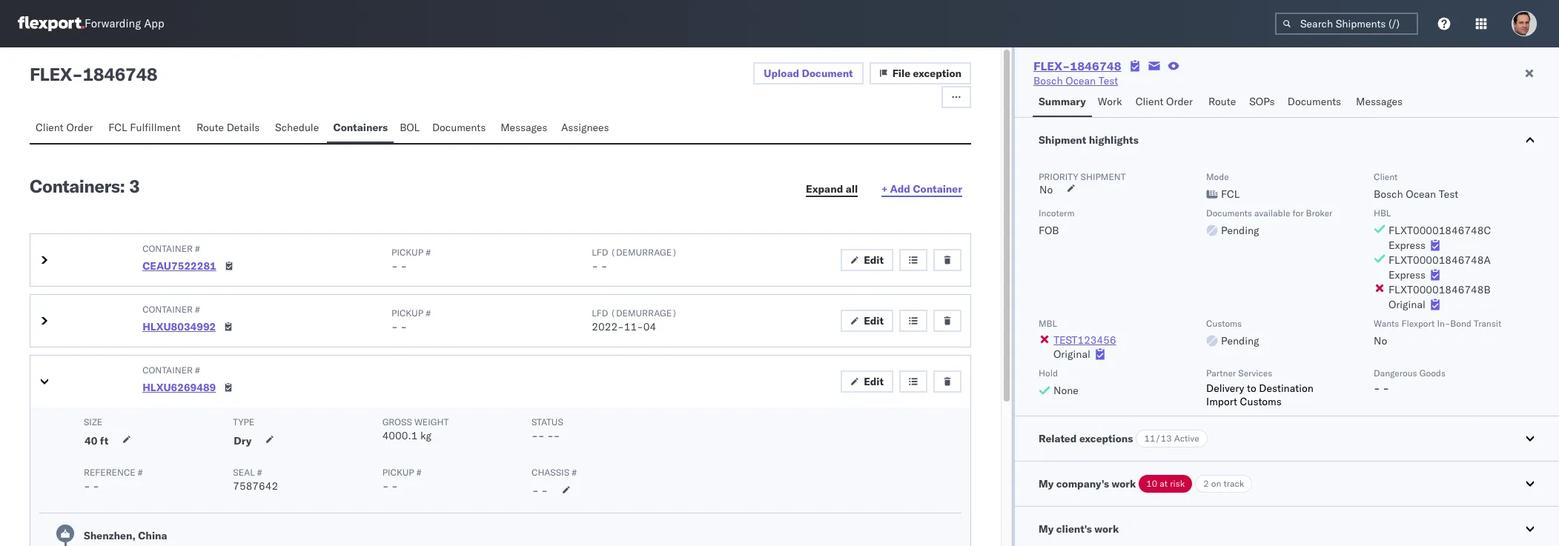 Task type: locate. For each thing, give the bounding box(es) containing it.
schedule button
[[269, 114, 327, 143]]

shenzhen,
[[84, 530, 136, 543]]

priority shipment
[[1039, 171, 1126, 182]]

ocean
[[1066, 74, 1096, 88], [1406, 188, 1437, 201]]

documents button right bol
[[426, 114, 495, 143]]

1 horizontal spatial client order
[[1136, 95, 1193, 108]]

no inside wants flexport in-bond transit no
[[1374, 334, 1388, 348]]

0 vertical spatial ocean
[[1066, 74, 1096, 88]]

fulfillment
[[130, 121, 181, 134]]

wants flexport in-bond transit no
[[1374, 318, 1502, 348]]

2 vertical spatial documents
[[1207, 208, 1253, 219]]

expand
[[806, 182, 843, 196]]

0 vertical spatial route
[[1209, 95, 1236, 108]]

1 horizontal spatial bosch
[[1374, 188, 1404, 201]]

expand all
[[806, 182, 858, 196]]

ocean down flex-1846748
[[1066, 74, 1096, 88]]

original up "flexport"
[[1389, 298, 1426, 311]]

1 horizontal spatial documents button
[[1282, 88, 1351, 117]]

my for my client's work
[[1039, 523, 1054, 536]]

edit button for 2022-11-04
[[841, 310, 894, 332]]

flex
[[30, 63, 72, 85]]

reference
[[84, 467, 135, 478]]

0 vertical spatial container #
[[143, 243, 200, 254]]

express up flxt00001846748b
[[1389, 268, 1426, 282]]

+ add container button
[[873, 178, 972, 201]]

route
[[1209, 95, 1236, 108], [196, 121, 224, 134]]

1 vertical spatial original
[[1054, 348, 1091, 361]]

0 horizontal spatial route
[[196, 121, 224, 134]]

container for ceau7522281
[[143, 243, 193, 254]]

2 vertical spatial client
[[1374, 171, 1398, 182]]

original down the test123456
[[1054, 348, 1091, 361]]

1 horizontal spatial no
[[1374, 334, 1388, 348]]

1 express from the top
[[1389, 239, 1426, 252]]

1 container # from the top
[[143, 243, 200, 254]]

flex-1846748 link
[[1034, 59, 1122, 73]]

0 vertical spatial my
[[1039, 478, 1054, 491]]

incoterm
[[1039, 208, 1075, 219]]

on
[[1212, 478, 1222, 489]]

0 vertical spatial work
[[1112, 478, 1136, 491]]

1 vertical spatial messages
[[501, 121, 547, 134]]

1 vertical spatial customs
[[1240, 395, 1282, 409]]

1 vertical spatial edit button
[[841, 310, 894, 332]]

lfd inside lfd (demurrage) - -
[[592, 247, 608, 258]]

express for flxt00001846748a
[[1389, 268, 1426, 282]]

0 vertical spatial edit button
[[841, 249, 894, 271]]

ocean up flxt00001846748c
[[1406, 188, 1437, 201]]

2 vertical spatial edit
[[864, 375, 884, 389]]

0 vertical spatial client
[[1136, 95, 1164, 108]]

1 vertical spatial work
[[1095, 523, 1119, 536]]

1 vertical spatial documents
[[432, 121, 486, 134]]

express for flxt00001846748c
[[1389, 239, 1426, 252]]

services
[[1239, 368, 1273, 379]]

route button
[[1203, 88, 1244, 117]]

0 horizontal spatial client
[[36, 121, 64, 134]]

work left 10 at right
[[1112, 478, 1136, 491]]

0 horizontal spatial messages
[[501, 121, 547, 134]]

1 vertical spatial pickup
[[392, 308, 424, 319]]

1 lfd from the top
[[592, 247, 608, 258]]

1 vertical spatial order
[[66, 121, 93, 134]]

summary
[[1039, 95, 1086, 108]]

2 edit from the top
[[864, 314, 884, 328]]

delivery
[[1207, 382, 1245, 395]]

hold
[[1039, 368, 1058, 379]]

client down flex
[[36, 121, 64, 134]]

ceau7522281
[[143, 260, 216, 273]]

1 horizontal spatial client
[[1136, 95, 1164, 108]]

pending down documents available for broker in the right top of the page
[[1221, 224, 1260, 237]]

order
[[1167, 95, 1193, 108], [66, 121, 93, 134]]

2 vertical spatial container #
[[143, 365, 200, 376]]

client inside "client bosch ocean test incoterm fob"
[[1374, 171, 1398, 182]]

active
[[1175, 433, 1200, 444]]

forwarding
[[85, 17, 141, 31]]

none
[[1054, 384, 1079, 398]]

1 vertical spatial pending
[[1221, 334, 1260, 348]]

client right work button
[[1136, 95, 1164, 108]]

0 vertical spatial pickup # - -
[[392, 247, 431, 273]]

0 horizontal spatial documents button
[[426, 114, 495, 143]]

1 vertical spatial express
[[1389, 268, 1426, 282]]

0 horizontal spatial bosch
[[1034, 74, 1063, 88]]

my inside button
[[1039, 523, 1054, 536]]

2 vertical spatial pickup
[[382, 467, 414, 478]]

client order right work button
[[1136, 95, 1193, 108]]

no
[[1040, 183, 1053, 197], [1374, 334, 1388, 348]]

2 my from the top
[[1039, 523, 1054, 536]]

1 vertical spatial fcl
[[1221, 188, 1240, 201]]

10 at risk
[[1147, 478, 1185, 489]]

0 horizontal spatial test
[[1099, 74, 1119, 88]]

client order
[[1136, 95, 1193, 108], [36, 121, 93, 134]]

client
[[1136, 95, 1164, 108], [36, 121, 64, 134], [1374, 171, 1398, 182]]

documents up shipment highlights button
[[1288, 95, 1342, 108]]

container up hlxu6269489 button at the left of the page
[[143, 365, 193, 376]]

edit
[[864, 254, 884, 267], [864, 314, 884, 328], [864, 375, 884, 389]]

1 vertical spatial client order
[[36, 121, 93, 134]]

bosch down flex-
[[1034, 74, 1063, 88]]

1 vertical spatial bosch
[[1374, 188, 1404, 201]]

documents right bol button on the top
[[432, 121, 486, 134]]

40 ft
[[85, 435, 109, 448]]

#
[[195, 243, 200, 254], [426, 247, 431, 258], [195, 304, 200, 315], [426, 308, 431, 319], [195, 365, 200, 376], [138, 467, 143, 478], [257, 467, 262, 478], [417, 467, 422, 478], [572, 467, 577, 478]]

04
[[644, 320, 656, 334]]

0 horizontal spatial documents
[[432, 121, 486, 134]]

route for route
[[1209, 95, 1236, 108]]

1 vertical spatial (demurrage)
[[611, 308, 677, 319]]

1 horizontal spatial fcl
[[1221, 188, 1240, 201]]

file
[[893, 67, 911, 80]]

lfd for -
[[592, 247, 608, 258]]

0 horizontal spatial client order
[[36, 121, 93, 134]]

(demurrage) up 04
[[611, 308, 677, 319]]

container right add
[[913, 182, 963, 196]]

flex - 1846748
[[30, 63, 157, 85]]

client order down flex
[[36, 121, 93, 134]]

0 vertical spatial express
[[1389, 239, 1426, 252]]

1 vertical spatial my
[[1039, 523, 1054, 536]]

pending for customs
[[1221, 334, 1260, 348]]

0 vertical spatial pending
[[1221, 224, 1260, 237]]

1846748 down forwarding app
[[83, 63, 157, 85]]

destination
[[1260, 382, 1314, 395]]

container up the "hlxu8034992" on the bottom of page
[[143, 304, 193, 315]]

containers: 3
[[30, 175, 140, 197]]

2 container # from the top
[[143, 304, 200, 315]]

flxt00001846748b
[[1389, 283, 1491, 297]]

2 vertical spatial pickup # - -
[[382, 467, 422, 493]]

client order button right the work
[[1130, 88, 1203, 117]]

(demurrage) for 11-
[[611, 308, 677, 319]]

test
[[1099, 74, 1119, 88], [1439, 188, 1459, 201]]

11/13 active
[[1145, 433, 1200, 444]]

client for client order button to the left
[[36, 121, 64, 134]]

2 lfd from the top
[[592, 308, 608, 319]]

1 vertical spatial no
[[1374, 334, 1388, 348]]

1 vertical spatial test
[[1439, 188, 1459, 201]]

goods
[[1420, 368, 1446, 379]]

0 vertical spatial documents
[[1288, 95, 1342, 108]]

route inside route button
[[1209, 95, 1236, 108]]

client order for rightmost client order button
[[1136, 95, 1193, 108]]

1 horizontal spatial documents
[[1207, 208, 1253, 219]]

2 pending from the top
[[1221, 334, 1260, 348]]

0 vertical spatial original
[[1389, 298, 1426, 311]]

no down "wants"
[[1374, 334, 1388, 348]]

1 horizontal spatial order
[[1167, 95, 1193, 108]]

1 horizontal spatial route
[[1209, 95, 1236, 108]]

Search Shipments (/) text field
[[1276, 13, 1419, 35]]

documents button up shipment highlights button
[[1282, 88, 1351, 117]]

edit for - -
[[864, 254, 884, 267]]

1 horizontal spatial ocean
[[1406, 188, 1437, 201]]

1 vertical spatial pickup # - -
[[392, 308, 431, 334]]

1 vertical spatial client
[[36, 121, 64, 134]]

1846748
[[1070, 59, 1122, 73], [83, 63, 157, 85]]

0 vertical spatial pickup
[[392, 247, 424, 258]]

documents for documents available for broker
[[1207, 208, 1253, 219]]

my left company's
[[1039, 478, 1054, 491]]

documents down mode
[[1207, 208, 1253, 219]]

customs up partner on the right
[[1207, 318, 1242, 329]]

1 vertical spatial lfd
[[592, 308, 608, 319]]

2 vertical spatial edit button
[[841, 371, 894, 393]]

+ add container
[[882, 182, 963, 196]]

container up ceau7522281 button
[[143, 243, 193, 254]]

container # up the "hlxu8034992" on the bottom of page
[[143, 304, 200, 315]]

risk
[[1170, 478, 1185, 489]]

1 my from the top
[[1039, 478, 1054, 491]]

pickup # - -
[[392, 247, 431, 273], [392, 308, 431, 334], [382, 467, 422, 493]]

2 edit button from the top
[[841, 310, 894, 332]]

dangerous goods - -
[[1374, 368, 1446, 395]]

test up flxt00001846748c
[[1439, 188, 1459, 201]]

0 horizontal spatial order
[[66, 121, 93, 134]]

pending up services
[[1221, 334, 1260, 348]]

bosch up hbl
[[1374, 188, 1404, 201]]

container for hlxu6269489
[[143, 365, 193, 376]]

client's
[[1057, 523, 1092, 536]]

test up the work
[[1099, 74, 1119, 88]]

dry
[[234, 435, 252, 448]]

1 horizontal spatial test
[[1439, 188, 1459, 201]]

0 horizontal spatial 1846748
[[83, 63, 157, 85]]

1 vertical spatial edit
[[864, 314, 884, 328]]

1 horizontal spatial messages
[[1356, 95, 1403, 108]]

route inside route details button
[[196, 121, 224, 134]]

0 vertical spatial client order
[[1136, 95, 1193, 108]]

+
[[882, 182, 888, 196]]

file exception button
[[870, 62, 972, 85], [870, 62, 972, 85]]

3
[[129, 175, 140, 197]]

0 vertical spatial edit
[[864, 254, 884, 267]]

1 (demurrage) from the top
[[611, 247, 677, 258]]

ft
[[100, 435, 109, 448]]

my left the client's
[[1039, 523, 1054, 536]]

(demurrage) up lfd (demurrage) 2022-11-04
[[611, 247, 677, 258]]

0 vertical spatial fcl
[[108, 121, 127, 134]]

fcl for fcl
[[1221, 188, 1240, 201]]

order left route button
[[1167, 95, 1193, 108]]

1846748 up bosch ocean test
[[1070, 59, 1122, 73]]

1 pending from the top
[[1221, 224, 1260, 237]]

3 container # from the top
[[143, 365, 200, 376]]

client for rightmost client order button
[[1136, 95, 1164, 108]]

my company's work
[[1039, 478, 1136, 491]]

# inside 'reference # - -'
[[138, 467, 143, 478]]

lfd inside lfd (demurrage) 2022-11-04
[[592, 308, 608, 319]]

work
[[1112, 478, 1136, 491], [1095, 523, 1119, 536]]

0 horizontal spatial original
[[1054, 348, 1091, 361]]

pending for documents available for broker
[[1221, 224, 1260, 237]]

route details
[[196, 121, 260, 134]]

fcl inside button
[[108, 121, 127, 134]]

fcl left 'fulfillment'
[[108, 121, 127, 134]]

route left sops
[[1209, 95, 1236, 108]]

containers button
[[327, 114, 394, 143]]

0 horizontal spatial fcl
[[108, 121, 127, 134]]

1 edit button from the top
[[841, 249, 894, 271]]

2 horizontal spatial documents
[[1288, 95, 1342, 108]]

client order button down flex
[[30, 114, 103, 143]]

messages
[[1356, 95, 1403, 108], [501, 121, 547, 134]]

my
[[1039, 478, 1054, 491], [1039, 523, 1054, 536]]

edit for 2022-11-04
[[864, 314, 884, 328]]

pickup # - - for 2022-11-04
[[392, 308, 431, 334]]

bosch ocean test
[[1034, 74, 1119, 88]]

1 edit from the top
[[864, 254, 884, 267]]

(demurrage) inside lfd (demurrage) - -
[[611, 247, 677, 258]]

work for my client's work
[[1095, 523, 1119, 536]]

0 vertical spatial messages
[[1356, 95, 1403, 108]]

container # up ceau7522281 button
[[143, 243, 200, 254]]

work inside "my client's work" button
[[1095, 523, 1119, 536]]

fcl for fcl fulfillment
[[108, 121, 127, 134]]

2 (demurrage) from the top
[[611, 308, 677, 319]]

container # up hlxu6269489 button at the left of the page
[[143, 365, 200, 376]]

no down "priority"
[[1040, 183, 1053, 197]]

flexport. image
[[18, 16, 85, 31]]

container #
[[143, 243, 200, 254], [143, 304, 200, 315], [143, 365, 200, 376]]

client up hbl
[[1374, 171, 1398, 182]]

lfd
[[592, 247, 608, 258], [592, 308, 608, 319]]

pending
[[1221, 224, 1260, 237], [1221, 334, 1260, 348]]

bosch
[[1034, 74, 1063, 88], [1374, 188, 1404, 201]]

0 vertical spatial order
[[1167, 95, 1193, 108]]

order down the flex - 1846748
[[66, 121, 93, 134]]

0 vertical spatial no
[[1040, 183, 1053, 197]]

3 edit from the top
[[864, 375, 884, 389]]

2 horizontal spatial client
[[1374, 171, 1398, 182]]

(demurrage) inside lfd (demurrage) 2022-11-04
[[611, 308, 677, 319]]

work right the client's
[[1095, 523, 1119, 536]]

7587642
[[233, 480, 278, 493]]

documents for leftmost documents button
[[432, 121, 486, 134]]

my client's work button
[[1015, 507, 1560, 547]]

pickup for - -
[[392, 247, 424, 258]]

customs down services
[[1240, 395, 1282, 409]]

work
[[1098, 95, 1123, 108]]

1 vertical spatial route
[[196, 121, 224, 134]]

shipment
[[1039, 133, 1087, 147]]

express up flxt00001846748a
[[1389, 239, 1426, 252]]

2 express from the top
[[1389, 268, 1426, 282]]

0 vertical spatial (demurrage)
[[611, 247, 677, 258]]

0 vertical spatial lfd
[[592, 247, 608, 258]]

route left details
[[196, 121, 224, 134]]

china
[[138, 530, 167, 543]]

1 vertical spatial container #
[[143, 304, 200, 315]]

2022-
[[592, 320, 624, 334]]

fcl down mode
[[1221, 188, 1240, 201]]

shipment
[[1081, 171, 1126, 182]]

1 vertical spatial ocean
[[1406, 188, 1437, 201]]

assignees button
[[555, 114, 618, 143]]

status -- --
[[532, 417, 563, 443]]



Task type: describe. For each thing, give the bounding box(es) containing it.
hlxu6269489 button
[[143, 381, 216, 395]]

0 horizontal spatial no
[[1040, 183, 1053, 197]]

all
[[846, 182, 858, 196]]

work for my company's work
[[1112, 478, 1136, 491]]

containers:
[[30, 175, 125, 197]]

size
[[84, 417, 102, 428]]

hlxu8034992
[[143, 320, 216, 334]]

11/13
[[1145, 433, 1172, 444]]

reference # - -
[[84, 467, 143, 493]]

for
[[1293, 208, 1304, 219]]

lfd (demurrage) - -
[[592, 247, 677, 273]]

0 vertical spatial customs
[[1207, 318, 1242, 329]]

forwarding app link
[[18, 16, 164, 31]]

container inside button
[[913, 182, 963, 196]]

shipment highlights
[[1039, 133, 1139, 147]]

bosch ocean test link
[[1034, 73, 1119, 88]]

document
[[802, 67, 853, 80]]

assignees
[[561, 121, 609, 134]]

partner
[[1207, 368, 1236, 379]]

bosch inside "client bosch ocean test incoterm fob"
[[1374, 188, 1404, 201]]

lfd for 2022-
[[592, 308, 608, 319]]

ocean inside "client bosch ocean test incoterm fob"
[[1406, 188, 1437, 201]]

client order for client order button to the left
[[36, 121, 93, 134]]

sops button
[[1244, 88, 1282, 117]]

1 horizontal spatial original
[[1389, 298, 1426, 311]]

mode
[[1207, 171, 1229, 182]]

add
[[890, 182, 911, 196]]

4000.1
[[382, 429, 418, 443]]

file exception
[[893, 67, 962, 80]]

0 horizontal spatial messages button
[[495, 114, 555, 143]]

partner services delivery to destination import customs
[[1207, 368, 1314, 409]]

forwarding app
[[85, 17, 164, 31]]

test inside "client bosch ocean test incoterm fob"
[[1439, 188, 1459, 201]]

chassis
[[532, 467, 570, 478]]

test123456 button
[[1054, 334, 1117, 347]]

dangerous
[[1374, 368, 1418, 379]]

transit
[[1474, 318, 1502, 329]]

details
[[227, 121, 260, 134]]

my for my company's work
[[1039, 478, 1054, 491]]

order for rightmost client order button
[[1167, 95, 1193, 108]]

container # for hlxu6269489
[[143, 365, 200, 376]]

customs inside partner services delivery to destination import customs
[[1240, 395, 1282, 409]]

exception
[[913, 67, 962, 80]]

hlxu8034992 button
[[143, 320, 216, 334]]

hlxu6269489
[[143, 381, 216, 395]]

app
[[144, 17, 164, 31]]

documents for documents button to the right
[[1288, 95, 1342, 108]]

container # for hlxu8034992
[[143, 304, 200, 315]]

pickup for 2022-11-04
[[392, 308, 424, 319]]

1 horizontal spatial messages button
[[1351, 88, 1411, 117]]

gross
[[382, 417, 412, 428]]

container # for ceau7522281
[[143, 243, 200, 254]]

route details button
[[191, 114, 269, 143]]

track
[[1224, 478, 1245, 489]]

kg
[[421, 429, 432, 443]]

(demurrage) for -
[[611, 247, 677, 258]]

10
[[1147, 478, 1158, 489]]

available
[[1255, 208, 1291, 219]]

0 vertical spatial test
[[1099, 74, 1119, 88]]

test123456
[[1054, 334, 1117, 347]]

expand all button
[[797, 178, 867, 201]]

0 vertical spatial bosch
[[1034, 74, 1063, 88]]

shenzhen, china
[[84, 530, 167, 543]]

pickup # - - for - -
[[392, 247, 431, 273]]

lfd (demurrage) 2022-11-04
[[592, 308, 677, 334]]

mbl
[[1039, 318, 1058, 329]]

bol button
[[394, 114, 426, 143]]

flex-1846748
[[1034, 59, 1122, 73]]

0 horizontal spatial client order button
[[30, 114, 103, 143]]

bol
[[400, 121, 420, 134]]

1 horizontal spatial client order button
[[1130, 88, 1203, 117]]

order for client order button to the left
[[66, 121, 93, 134]]

documents available for broker
[[1207, 208, 1333, 219]]

flxt00001846748c
[[1389, 224, 1492, 237]]

weight
[[414, 417, 449, 428]]

upload document button
[[754, 62, 864, 85]]

upload document
[[764, 67, 853, 80]]

containers
[[333, 121, 388, 134]]

flex-
[[1034, 59, 1070, 73]]

hbl
[[1374, 208, 1392, 219]]

client bosch ocean test incoterm fob
[[1039, 171, 1459, 237]]

1 horizontal spatial 1846748
[[1070, 59, 1122, 73]]

to
[[1247, 382, 1257, 395]]

ceau7522281 button
[[143, 260, 216, 273]]

schedule
[[275, 121, 319, 134]]

fob
[[1039, 224, 1059, 237]]

- -
[[532, 484, 548, 498]]

upload
[[764, 67, 800, 80]]

2 on track
[[1204, 478, 1245, 489]]

seal # 7587642
[[233, 467, 278, 493]]

fcl fulfillment
[[108, 121, 181, 134]]

3 edit button from the top
[[841, 371, 894, 393]]

bond
[[1451, 318, 1472, 329]]

0 horizontal spatial ocean
[[1066, 74, 1096, 88]]

wants
[[1374, 318, 1400, 329]]

gross weight 4000.1 kg
[[382, 417, 449, 443]]

flexport
[[1402, 318, 1435, 329]]

import
[[1207, 395, 1238, 409]]

company's
[[1057, 478, 1110, 491]]

chassis #
[[532, 467, 577, 478]]

exceptions
[[1080, 432, 1134, 446]]

sops
[[1250, 95, 1275, 108]]

edit button for - -
[[841, 249, 894, 271]]

route for route details
[[196, 121, 224, 134]]

container for hlxu8034992
[[143, 304, 193, 315]]

# inside the seal # 7587642
[[257, 467, 262, 478]]

my client's work
[[1039, 523, 1119, 536]]



Task type: vqa. For each thing, say whether or not it's contained in the screenshot.
second 'Express'
yes



